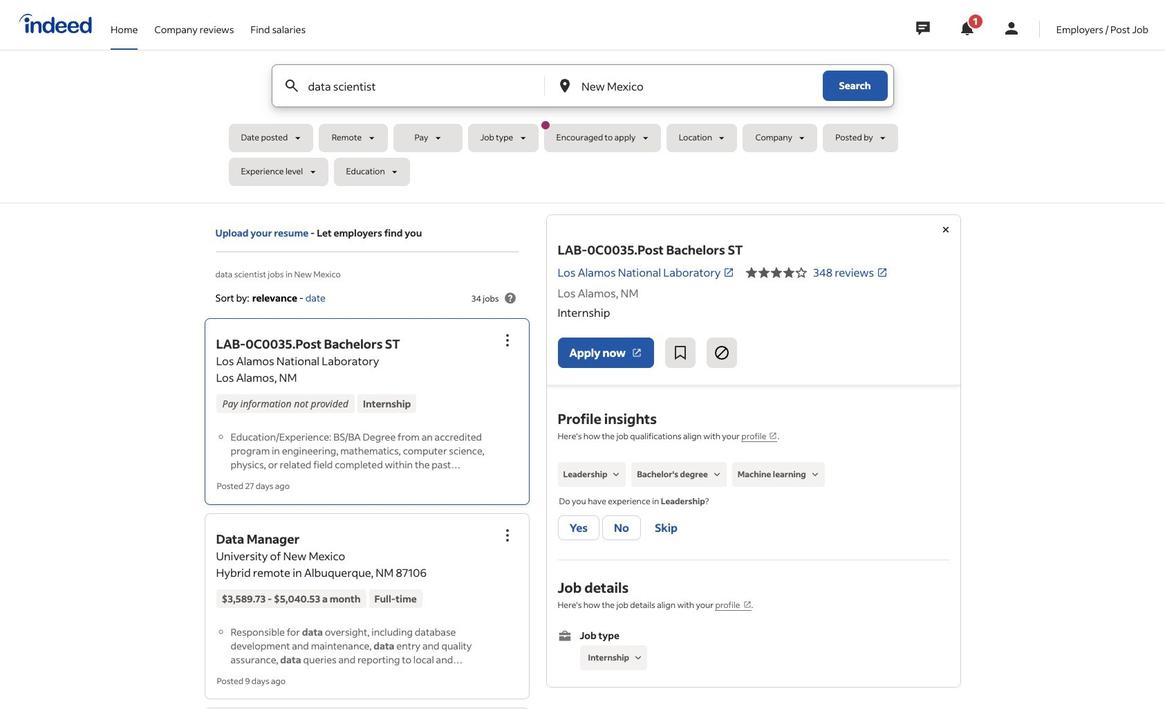 Task type: locate. For each thing, give the bounding box(es) containing it.
3 missing qualification image from the left
[[809, 468, 822, 481]]

4 out of 5 stars. link to 348 reviews company ratings (opens in a new tab) image
[[877, 267, 888, 278]]

missing qualification image
[[611, 468, 623, 481], [711, 468, 724, 481], [809, 468, 822, 481]]

close job details image
[[938, 221, 954, 238]]

4 out of 5 stars image
[[746, 264, 808, 281]]

help icon image
[[502, 290, 519, 307]]

0 horizontal spatial missing qualification image
[[611, 468, 623, 481]]

messages unread count 0 image
[[915, 15, 933, 42]]

account image
[[1004, 20, 1020, 37]]

apply now (opens in a new tab) image
[[632, 347, 643, 358]]

None search field
[[229, 64, 937, 192]]

save this job image
[[672, 345, 689, 361]]

2 horizontal spatial missing qualification image
[[809, 468, 822, 481]]

los alamos national laboratory (opens in a new tab) image
[[724, 267, 735, 278]]

1 horizontal spatial missing qualification image
[[711, 468, 724, 481]]

Edit location text field
[[579, 65, 795, 107]]



Task type: describe. For each thing, give the bounding box(es) containing it.
job preferences (opens in a new window) image
[[743, 601, 752, 609]]

search: Job title, keywords, or company text field
[[305, 65, 522, 107]]

profile (opens in a new window) image
[[770, 432, 778, 440]]

not interested image
[[714, 345, 731, 361]]

2 missing qualification image from the left
[[711, 468, 724, 481]]

missing preference image
[[632, 652, 645, 664]]

job actions for lab-0c0035.post bachelors st is collapsed image
[[499, 332, 516, 349]]

1 missing qualification image from the left
[[611, 468, 623, 481]]

job actions for data manager is collapsed image
[[499, 527, 516, 543]]



Task type: vqa. For each thing, say whether or not it's contained in the screenshot.
'reporter' element
no



